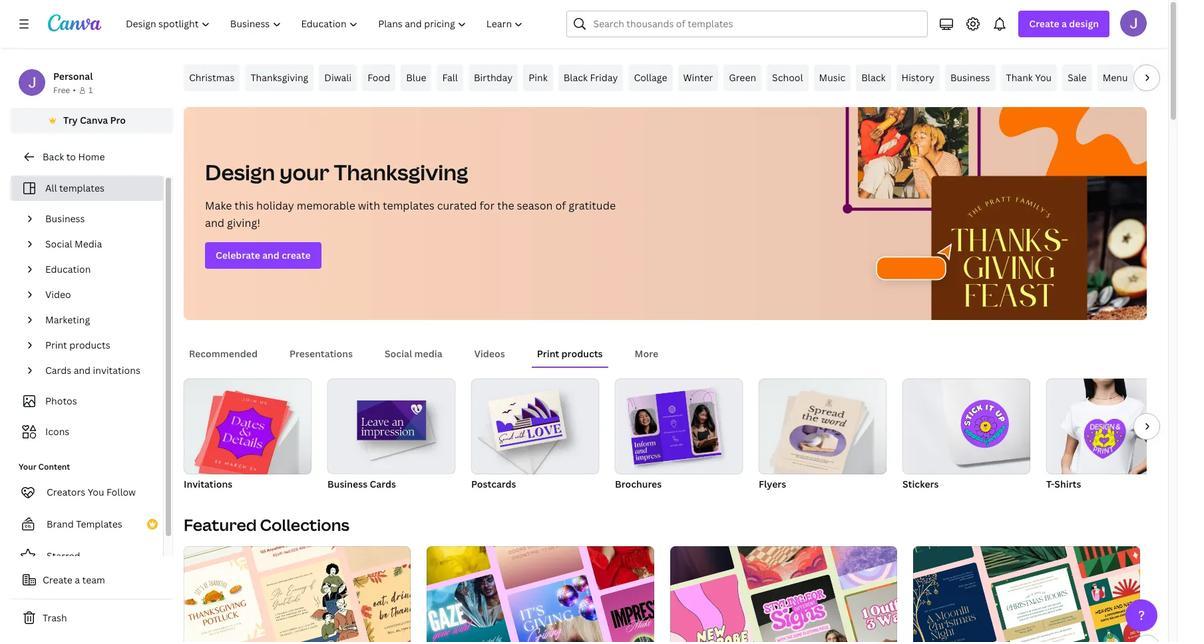 Task type: locate. For each thing, give the bounding box(es) containing it.
you
[[1035, 71, 1052, 84], [88, 486, 104, 499]]

1 horizontal spatial black
[[861, 71, 886, 84]]

postcard image inside 'link'
[[488, 389, 567, 451]]

sticker image
[[903, 379, 1030, 475], [958, 397, 1012, 450]]

0 horizontal spatial thanksgiving
[[251, 71, 308, 84]]

thanksgiving up make this holiday memorable with templates curated for the season of gratitude and giving!
[[334, 158, 468, 186]]

create inside 'button'
[[43, 574, 72, 586]]

cards
[[45, 364, 71, 377], [370, 478, 396, 491]]

0 horizontal spatial create
[[43, 574, 72, 586]]

print for print products button
[[537, 347, 559, 360]]

social
[[45, 238, 72, 250], [385, 347, 412, 360]]

0 vertical spatial thanksgiving
[[251, 71, 308, 84]]

and inside cards and invitations link
[[74, 364, 91, 377]]

with
[[358, 198, 380, 213]]

0 vertical spatial you
[[1035, 71, 1052, 84]]

2 horizontal spatial and
[[262, 249, 279, 262]]

create for create a team
[[43, 574, 72, 586]]

a left design
[[1062, 17, 1067, 30]]

1 horizontal spatial business
[[327, 478, 368, 491]]

and down print products link
[[74, 364, 91, 377]]

1 horizontal spatial print products
[[537, 347, 603, 360]]

1 vertical spatial social
[[385, 347, 412, 360]]

a inside the create a team 'button'
[[75, 574, 80, 586]]

2 horizontal spatial business
[[950, 71, 990, 84]]

you for thank
[[1035, 71, 1052, 84]]

1 horizontal spatial templates
[[383, 198, 434, 213]]

education link
[[40, 257, 155, 282]]

food link
[[362, 65, 395, 91]]

print products for print products link
[[45, 339, 110, 351]]

1 horizontal spatial you
[[1035, 71, 1052, 84]]

content
[[38, 461, 70, 473]]

print inside print products button
[[537, 347, 559, 360]]

2 vertical spatial and
[[74, 364, 91, 377]]

flyer image
[[759, 379, 887, 475], [776, 391, 862, 479]]

black friday
[[564, 71, 618, 84]]

thank
[[1006, 71, 1033, 84]]

and for cards and invitations
[[74, 364, 91, 377]]

social inside button
[[385, 347, 412, 360]]

products left more at the right of page
[[561, 347, 603, 360]]

social for social media
[[45, 238, 72, 250]]

christmas link
[[184, 65, 240, 91]]

1 vertical spatial templates
[[383, 198, 434, 213]]

print
[[45, 339, 67, 351], [537, 347, 559, 360]]

1 horizontal spatial a
[[1062, 17, 1067, 30]]

you left follow
[[88, 486, 104, 499]]

design
[[205, 158, 275, 186]]

1 horizontal spatial cards
[[370, 478, 396, 491]]

follow
[[106, 486, 136, 499]]

design your thanksgiving image
[[827, 107, 1147, 320]]

your
[[19, 461, 36, 473]]

business link
[[945, 65, 995, 91], [40, 206, 155, 232]]

media
[[75, 238, 102, 250]]

business up the collections
[[327, 478, 368, 491]]

t shirt image
[[1046, 379, 1174, 475], [1078, 401, 1133, 474]]

shirts
[[1054, 478, 1081, 491]]

all
[[45, 182, 57, 194]]

print products inside button
[[537, 347, 603, 360]]

the
[[497, 198, 514, 213]]

1 vertical spatial create
[[43, 574, 72, 586]]

and left create
[[262, 249, 279, 262]]

0 horizontal spatial products
[[69, 339, 110, 351]]

thanksgiving left diwali
[[251, 71, 308, 84]]

business card image
[[327, 379, 455, 474], [357, 401, 426, 440]]

social media link
[[40, 232, 155, 257]]

trash link
[[11, 605, 173, 632]]

black left friday
[[564, 71, 588, 84]]

a inside create a design dropdown button
[[1062, 17, 1067, 30]]

products
[[69, 339, 110, 351], [561, 347, 603, 360]]

a left the team at the left bottom of the page
[[75, 574, 80, 586]]

red link
[[1139, 65, 1167, 91]]

education
[[45, 263, 91, 276]]

0 horizontal spatial a
[[75, 574, 80, 586]]

sticker image inside stickers link
[[958, 397, 1012, 450]]

0 horizontal spatial and
[[74, 364, 91, 377]]

print products for print products button
[[537, 347, 603, 360]]

1 horizontal spatial products
[[561, 347, 603, 360]]

to
[[66, 150, 76, 163]]

templates inside make this holiday memorable with templates curated for the season of gratitude and giving!
[[383, 198, 434, 213]]

celebrate
[[216, 249, 260, 262]]

0 horizontal spatial you
[[88, 486, 104, 499]]

business link left thank
[[945, 65, 995, 91]]

print right videos
[[537, 347, 559, 360]]

brand
[[47, 518, 74, 530]]

1 vertical spatial you
[[88, 486, 104, 499]]

0 vertical spatial cards
[[45, 364, 71, 377]]

stickers link
[[903, 379, 1030, 493]]

more button
[[629, 341, 664, 367]]

music link
[[814, 65, 851, 91]]

black inside black friday link
[[564, 71, 588, 84]]

0 horizontal spatial templates
[[59, 182, 104, 194]]

1 horizontal spatial print
[[537, 347, 559, 360]]

collage
[[634, 71, 667, 84]]

0 vertical spatial and
[[205, 216, 224, 230]]

canva
[[80, 114, 108, 126]]

christmas
[[189, 71, 235, 84]]

social left media
[[385, 347, 412, 360]]

business up social media
[[45, 212, 85, 225]]

0 vertical spatial social
[[45, 238, 72, 250]]

2 vertical spatial business
[[327, 478, 368, 491]]

history link
[[896, 65, 940, 91]]

templates right with
[[383, 198, 434, 213]]

1 vertical spatial and
[[262, 249, 279, 262]]

create for create a design
[[1029, 17, 1059, 30]]

1 vertical spatial a
[[75, 574, 80, 586]]

and
[[205, 216, 224, 230], [262, 249, 279, 262], [74, 364, 91, 377]]

0 vertical spatial templates
[[59, 182, 104, 194]]

school link
[[767, 65, 808, 91]]

back
[[43, 150, 64, 163]]

brochure image
[[615, 379, 743, 475], [627, 388, 722, 465]]

business left thank
[[950, 71, 990, 84]]

brochures link
[[615, 379, 743, 493]]

business link up media
[[40, 206, 155, 232]]

create left design
[[1029, 17, 1059, 30]]

create a team
[[43, 574, 105, 586]]

diwali link
[[319, 65, 357, 91]]

print inside print products link
[[45, 339, 67, 351]]

0 horizontal spatial black
[[564, 71, 588, 84]]

birthday link
[[469, 65, 518, 91]]

and inside "celebrate and create" link
[[262, 249, 279, 262]]

social up education
[[45, 238, 72, 250]]

postcards
[[471, 478, 516, 491]]

you right thank
[[1035, 71, 1052, 84]]

black for black
[[861, 71, 886, 84]]

of
[[555, 198, 566, 213]]

trash
[[43, 612, 67, 624]]

create down starred
[[43, 574, 72, 586]]

black
[[564, 71, 588, 84], [861, 71, 886, 84]]

products inside button
[[561, 347, 603, 360]]

black for black friday
[[564, 71, 588, 84]]

1 horizontal spatial business link
[[945, 65, 995, 91]]

celebrate and create link
[[205, 242, 321, 269]]

templates
[[59, 182, 104, 194], [383, 198, 434, 213]]

make
[[205, 198, 232, 213]]

birthday
[[474, 71, 513, 84]]

templates right all
[[59, 182, 104, 194]]

black right music
[[861, 71, 886, 84]]

0 vertical spatial create
[[1029, 17, 1059, 30]]

videos button
[[469, 341, 510, 367]]

1 vertical spatial business link
[[40, 206, 155, 232]]

print down 'marketing'
[[45, 339, 67, 351]]

postcard image
[[471, 379, 599, 475], [488, 389, 567, 451]]

and down make
[[205, 216, 224, 230]]

season
[[517, 198, 553, 213]]

fall link
[[437, 65, 463, 91]]

products up cards and invitations
[[69, 339, 110, 351]]

menu
[[1103, 71, 1128, 84]]

1 horizontal spatial and
[[205, 216, 224, 230]]

try canva pro
[[63, 114, 126, 126]]

0 horizontal spatial print products
[[45, 339, 110, 351]]

0 vertical spatial a
[[1062, 17, 1067, 30]]

a for design
[[1062, 17, 1067, 30]]

1 horizontal spatial create
[[1029, 17, 1059, 30]]

creators you follow link
[[11, 479, 163, 506]]

products for print products button
[[561, 347, 603, 360]]

make this holiday memorable with templates curated for the season of gratitude and giving!
[[205, 198, 616, 230]]

create inside dropdown button
[[1029, 17, 1059, 30]]

invitation image
[[184, 379, 311, 475], [201, 391, 287, 479]]

collections
[[260, 514, 349, 536]]

1 horizontal spatial social
[[385, 347, 412, 360]]

1 vertical spatial thanksgiving
[[334, 158, 468, 186]]

icons
[[45, 425, 69, 438]]

pink
[[529, 71, 548, 84]]

0 horizontal spatial print
[[45, 339, 67, 351]]

0 horizontal spatial social
[[45, 238, 72, 250]]

0 vertical spatial business
[[950, 71, 990, 84]]

diwali
[[324, 71, 352, 84]]

business
[[950, 71, 990, 84], [45, 212, 85, 225], [327, 478, 368, 491]]

icons link
[[19, 419, 155, 445]]

1 black from the left
[[564, 71, 588, 84]]

try canva pro button
[[11, 108, 173, 133]]

2 black from the left
[[861, 71, 886, 84]]

1 vertical spatial cards
[[370, 478, 396, 491]]

None search field
[[567, 11, 928, 37]]

1 vertical spatial business
[[45, 212, 85, 225]]

fall
[[442, 71, 458, 84]]

0 horizontal spatial business
[[45, 212, 85, 225]]

social media
[[385, 347, 442, 360]]



Task type: vqa. For each thing, say whether or not it's contained in the screenshot.
Graphs (Unlimited)
no



Task type: describe. For each thing, give the bounding box(es) containing it.
and inside make this holiday memorable with templates curated for the season of gratitude and giving!
[[205, 216, 224, 230]]

create
[[282, 249, 311, 262]]

your content
[[19, 461, 70, 473]]

friday
[[590, 71, 618, 84]]

featured collections
[[184, 514, 349, 536]]

winter link
[[678, 65, 718, 91]]

social media
[[45, 238, 102, 250]]

sale link
[[1062, 65, 1092, 91]]

invitations
[[184, 478, 232, 491]]

business cards
[[327, 478, 396, 491]]

sale
[[1068, 71, 1087, 84]]

invitation image inside the invitations link
[[201, 391, 287, 479]]

print for print products link
[[45, 339, 67, 351]]

black friday link
[[558, 65, 623, 91]]

products for print products link
[[69, 339, 110, 351]]

thanksgiving link
[[245, 65, 314, 91]]

•
[[73, 85, 76, 96]]

back to home
[[43, 150, 105, 163]]

flyers link
[[759, 379, 887, 493]]

photos
[[45, 395, 77, 407]]

postcards link
[[471, 379, 599, 493]]

create a design button
[[1019, 11, 1110, 37]]

food
[[368, 71, 390, 84]]

Search search field
[[593, 11, 919, 37]]

collage link
[[629, 65, 673, 91]]

pink link
[[523, 65, 553, 91]]

free
[[53, 85, 70, 96]]

you for creators
[[88, 486, 104, 499]]

flyer image inside flyers 'link'
[[776, 391, 862, 479]]

photos link
[[19, 389, 155, 414]]

invitations link
[[184, 379, 311, 493]]

social media button
[[379, 341, 448, 367]]

business inside "business cards" link
[[327, 478, 368, 491]]

memorable
[[297, 198, 355, 213]]

more
[[635, 347, 658, 360]]

brand templates link
[[11, 511, 163, 538]]

design your thanksgiving
[[205, 158, 468, 186]]

flyers
[[759, 478, 786, 491]]

music
[[819, 71, 845, 84]]

stickers
[[903, 478, 939, 491]]

pro
[[110, 114, 126, 126]]

recommended button
[[184, 341, 263, 367]]

invitations
[[93, 364, 140, 377]]

business cards link
[[327, 379, 455, 493]]

your
[[279, 158, 329, 186]]

design
[[1069, 17, 1099, 30]]

menu link
[[1097, 65, 1133, 91]]

create a team button
[[11, 567, 173, 594]]

1
[[88, 85, 93, 96]]

school
[[772, 71, 803, 84]]

celebrate and create
[[216, 249, 311, 262]]

blue
[[406, 71, 426, 84]]

black link
[[856, 65, 891, 91]]

team
[[82, 574, 105, 586]]

1 horizontal spatial thanksgiving
[[334, 158, 468, 186]]

this
[[235, 198, 254, 213]]

a for team
[[75, 574, 80, 586]]

t shirt image inside the t-shirts link
[[1078, 401, 1133, 474]]

creators you follow
[[47, 486, 136, 499]]

0 horizontal spatial cards
[[45, 364, 71, 377]]

media
[[414, 347, 442, 360]]

green link
[[724, 65, 761, 91]]

jacob simon image
[[1120, 10, 1147, 37]]

starred link
[[11, 543, 163, 570]]

marketing link
[[40, 307, 155, 333]]

videos
[[474, 347, 505, 360]]

brochures
[[615, 478, 662, 491]]

top level navigation element
[[117, 11, 535, 37]]

personal
[[53, 70, 93, 83]]

for
[[480, 198, 495, 213]]

curated
[[437, 198, 477, 213]]

t-
[[1046, 478, 1054, 491]]

t-shirts
[[1046, 478, 1081, 491]]

thank you
[[1006, 71, 1052, 84]]

creators
[[47, 486, 85, 499]]

presentations
[[290, 347, 353, 360]]

video
[[45, 288, 71, 301]]

0 horizontal spatial business link
[[40, 206, 155, 232]]

recommended
[[189, 347, 258, 360]]

social for social media
[[385, 347, 412, 360]]

video link
[[40, 282, 155, 307]]

starred
[[47, 550, 80, 562]]

templates
[[76, 518, 122, 530]]

0 vertical spatial business link
[[945, 65, 995, 91]]

and for celebrate and create
[[262, 249, 279, 262]]

print products button
[[532, 341, 608, 367]]

free •
[[53, 85, 76, 96]]

t-shirts link
[[1046, 379, 1174, 493]]

create a design
[[1029, 17, 1099, 30]]

blue link
[[401, 65, 432, 91]]

thank you link
[[1001, 65, 1057, 91]]



